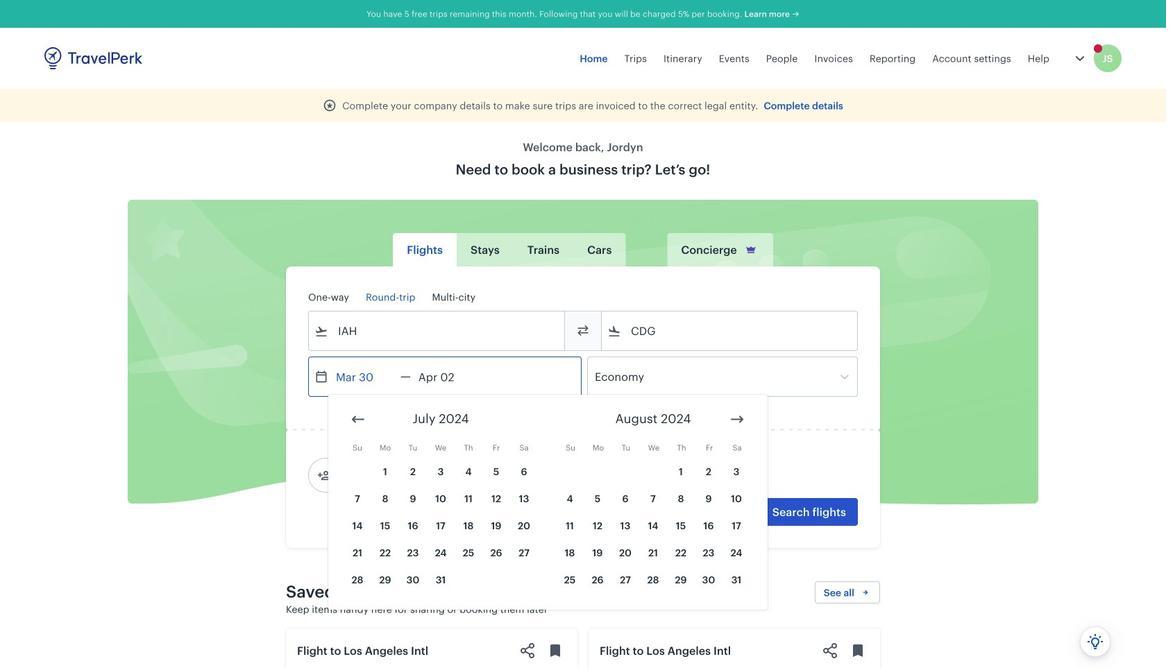 Task type: describe. For each thing, give the bounding box(es) containing it.
Depart text field
[[328, 358, 401, 397]]

Add first traveler search field
[[331, 465, 476, 487]]

move backward to switch to the previous month. image
[[350, 411, 367, 428]]

Return text field
[[411, 358, 483, 397]]



Task type: locate. For each thing, give the bounding box(es) containing it.
From search field
[[328, 320, 547, 342]]

To search field
[[622, 320, 840, 342]]

calendar application
[[328, 395, 1167, 610]]

move forward to switch to the next month. image
[[729, 411, 746, 428]]



Task type: vqa. For each thing, say whether or not it's contained in the screenshot.
DEPART text box
yes



